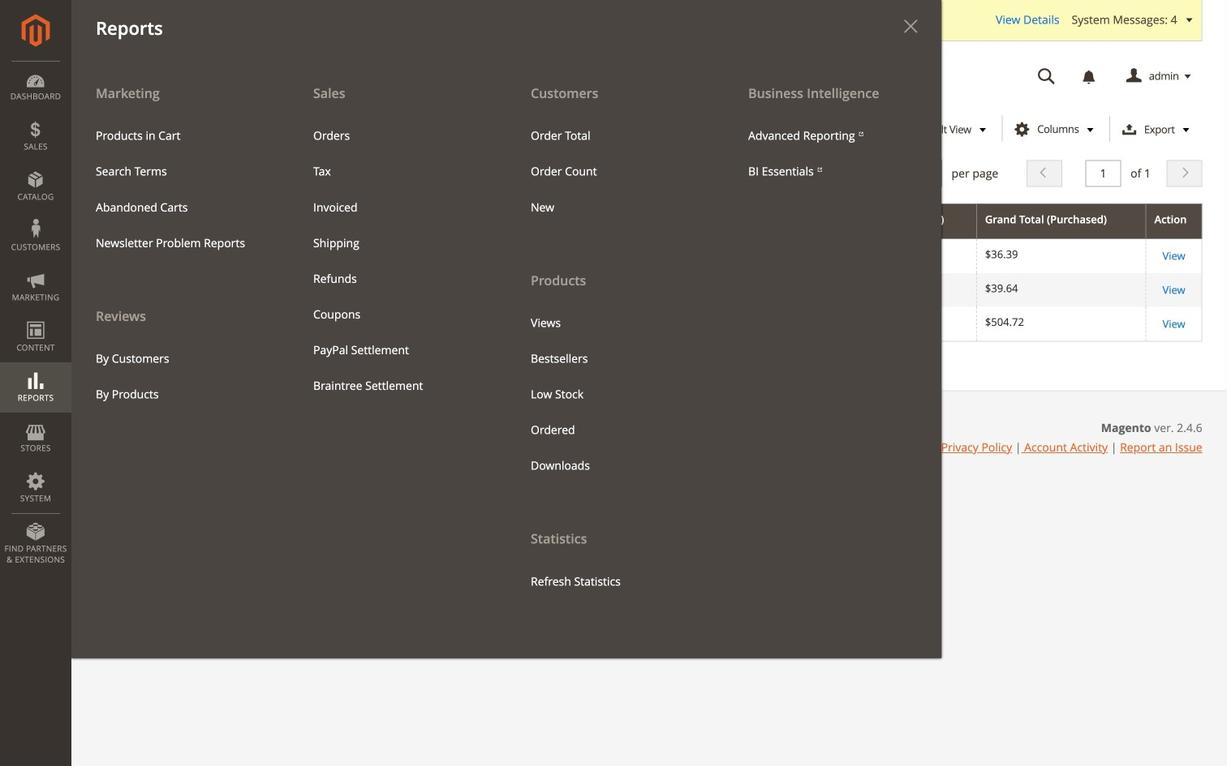 Task type: locate. For each thing, give the bounding box(es) containing it.
menu bar
[[0, 0, 941, 659]]

menu
[[71, 75, 941, 659], [71, 75, 289, 413], [506, 75, 724, 600], [84, 118, 277, 261], [301, 118, 494, 404], [519, 118, 712, 225], [736, 118, 929, 190], [519, 306, 712, 484], [84, 341, 277, 413]]

magento admin panel image
[[22, 14, 50, 47]]

None number field
[[1086, 160, 1121, 187]]



Task type: describe. For each thing, give the bounding box(es) containing it.
Search by keyword text field
[[95, 116, 465, 143]]



Task type: vqa. For each thing, say whether or not it's contained in the screenshot.
number field
yes



